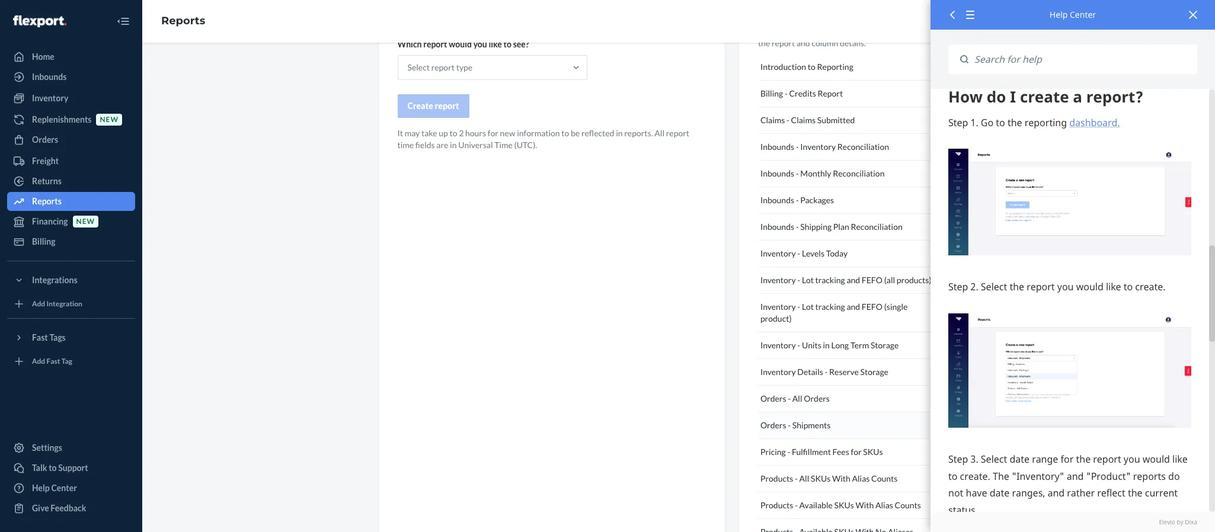 Task type: vqa. For each thing, say whether or not it's contained in the screenshot.
INTERNATIONAL
no



Task type: describe. For each thing, give the bounding box(es) containing it.
orders up shipments
[[804, 394, 830, 404]]

tracking for (single
[[816, 302, 845, 312]]

claims - claims submitted button
[[758, 107, 951, 134]]

it
[[398, 128, 403, 138]]

dixa
[[1186, 518, 1198, 526]]

details
[[798, 367, 824, 377]]

and for inventory - lot tracking and fefo (all products)
[[847, 275, 860, 285]]

returns
[[32, 176, 62, 186]]

billing for billing - credits report
[[761, 88, 783, 98]]

inbounds for inbounds - monthly reconciliation
[[761, 168, 795, 178]]

inventory - lot tracking and fefo (all products)
[[761, 275, 932, 285]]

- for inventory - levels today
[[798, 248, 801, 259]]

flexport logo image
[[13, 15, 66, 27]]

- for inbounds - shipping plan reconciliation
[[796, 222, 799, 232]]

billing for billing
[[32, 237, 55, 247]]

alias for products - all skus with alias counts
[[852, 474, 870, 484]]

Search search field
[[969, 44, 1198, 74]]

introduction to reporting button
[[758, 54, 951, 81]]

elevio by dixa
[[1160, 518, 1198, 526]]

type
[[456, 62, 473, 72]]

counts for products - available skus with alias counts
[[895, 500, 921, 511]]

inventory - lot tracking and fefo (single product) button
[[758, 294, 951, 333]]

products - available skus with alias counts button
[[758, 493, 951, 519]]

inventory - lot tracking and fefo (all products) button
[[758, 267, 951, 294]]

fields
[[416, 140, 435, 150]]

with for all
[[833, 474, 851, 484]]

2 vertical spatial reconciliation
[[851, 222, 903, 232]]

report for select report type
[[431, 62, 455, 72]]

billing - credits report button
[[758, 81, 951, 107]]

orders - shipments button
[[758, 413, 951, 439]]

are
[[437, 140, 449, 150]]

orders - all orders button
[[758, 386, 951, 413]]

lot for inventory - lot tracking and fefo (single product)
[[802, 302, 814, 312]]

inbounds link
[[7, 68, 135, 87]]

for inside button
[[851, 447, 862, 457]]

reserve
[[830, 367, 859, 377]]

freight link
[[7, 152, 135, 171]]

add integration
[[32, 300, 82, 309]]

lot for inventory - lot tracking and fefo (all products)
[[802, 275, 814, 285]]

add for add integration
[[32, 300, 45, 309]]

- for inbounds - inventory reconciliation
[[796, 142, 799, 152]]

0 horizontal spatial help
[[32, 483, 50, 493]]

available
[[800, 500, 833, 511]]

report
[[818, 88, 843, 98]]

give
[[32, 503, 49, 514]]

credits
[[790, 88, 816, 98]]

long
[[832, 340, 849, 350]]

- for inventory - units in long term storage
[[798, 340, 801, 350]]

- for orders - shipments
[[788, 420, 791, 431]]

talk to support button
[[7, 459, 135, 478]]

integrations button
[[7, 271, 135, 290]]

add fast tag
[[32, 357, 72, 366]]

products - all skus with alias counts
[[761, 474, 898, 484]]

in inside button
[[823, 340, 830, 350]]

inventory - levels today
[[761, 248, 848, 259]]

reports.
[[625, 128, 653, 138]]

financing
[[32, 216, 68, 227]]

(all
[[885, 275, 895, 285]]

tracking for (all
[[816, 275, 845, 285]]

add fast tag link
[[7, 352, 135, 371]]

- for billing - credits report
[[785, 88, 788, 98]]

products - available skus with alias counts
[[761, 500, 921, 511]]

up
[[439, 128, 448, 138]]

- for claims - claims submitted
[[787, 115, 790, 125]]

inventory for inventory - lot tracking and fefo (single product)
[[761, 302, 796, 312]]

report inside it may take up to 2 hours for new information to be reflected in reports. all report time fields are in universal time (utc).
[[666, 128, 690, 138]]

like
[[489, 39, 502, 49]]

- for products - available skus with alias counts
[[795, 500, 798, 511]]

visit these help center articles to get a description of the report and column details.
[[758, 26, 951, 48]]

inventory link
[[7, 89, 135, 108]]

be
[[571, 128, 580, 138]]

(single
[[885, 302, 908, 312]]

create
[[408, 101, 433, 111]]

inventory details - reserve storage button
[[758, 359, 951, 386]]

inventory details - reserve storage
[[761, 367, 889, 377]]

home link
[[7, 47, 135, 66]]

inventory for inventory - units in long term storage
[[761, 340, 796, 350]]

tags
[[49, 333, 66, 343]]

2 claims from the left
[[791, 115, 816, 125]]

add integration link
[[7, 295, 135, 314]]

inbounds - packages button
[[758, 187, 951, 214]]

alias for products - available skus with alias counts
[[876, 500, 894, 511]]

support
[[58, 463, 88, 473]]

billing link
[[7, 232, 135, 251]]

shipments
[[793, 420, 831, 431]]

give feedback
[[32, 503, 86, 514]]

inbounds - inventory reconciliation
[[761, 142, 890, 152]]

articles
[[844, 26, 871, 36]]

products for products - all skus with alias counts
[[761, 474, 794, 484]]

fees
[[833, 447, 850, 457]]

inbounds - inventory reconciliation button
[[758, 134, 951, 161]]

inbounds - monthly reconciliation
[[761, 168, 885, 178]]

introduction to reporting
[[761, 62, 854, 72]]

1 claims from the left
[[761, 115, 785, 125]]

units
[[802, 340, 822, 350]]

levels
[[802, 248, 825, 259]]

inbounds for inbounds - packages
[[761, 195, 795, 205]]

which report would you like to see?
[[398, 39, 529, 49]]

new for financing
[[76, 217, 95, 226]]

1 vertical spatial fast
[[47, 357, 60, 366]]

0 vertical spatial reports
[[161, 14, 205, 27]]

would
[[449, 39, 472, 49]]

talk
[[32, 463, 47, 473]]

- for inventory - lot tracking and fefo (all products)
[[798, 275, 801, 285]]

counts for products - all skus with alias counts
[[872, 474, 898, 484]]

term
[[851, 340, 869, 350]]

time
[[398, 140, 414, 150]]

to inside visit these help center articles to get a description of the report and column details.
[[873, 26, 880, 36]]

fefo for (single
[[862, 302, 883, 312]]

1 vertical spatial reports
[[32, 196, 62, 206]]

- for inbounds - monthly reconciliation
[[796, 168, 799, 178]]

1 horizontal spatial reports link
[[161, 14, 205, 27]]

reporting
[[817, 62, 854, 72]]

products)
[[897, 275, 932, 285]]

reconciliation for inbounds - monthly reconciliation
[[833, 168, 885, 178]]

fast tags
[[32, 333, 66, 343]]



Task type: locate. For each thing, give the bounding box(es) containing it.
help center up search search box
[[1050, 9, 1097, 20]]

2 lot from the top
[[802, 302, 814, 312]]

report for create report
[[435, 101, 459, 111]]

storage right term
[[871, 340, 899, 350]]

reconciliation down inbounds - packages button
[[851, 222, 903, 232]]

orders up pricing
[[761, 420, 787, 431]]

fefo left the "(all"
[[862, 275, 883, 285]]

create report button
[[398, 94, 469, 118]]

reconciliation down claims - claims submitted button
[[838, 142, 890, 152]]

0 vertical spatial tracking
[[816, 275, 845, 285]]

plan
[[834, 222, 850, 232]]

get
[[882, 26, 894, 36]]

1 vertical spatial counts
[[895, 500, 921, 511]]

reports link
[[161, 14, 205, 27], [7, 192, 135, 211]]

to left "2"
[[450, 128, 457, 138]]

1 add from the top
[[32, 300, 45, 309]]

- down billing - credits report
[[787, 115, 790, 125]]

claims down billing - credits report
[[761, 115, 785, 125]]

0 horizontal spatial in
[[450, 140, 457, 150]]

new inside it may take up to 2 hours for new information to be reflected in reports. all report time fields are in universal time (utc).
[[500, 128, 516, 138]]

integrations
[[32, 275, 77, 285]]

help center link
[[7, 479, 135, 498]]

to left reporting
[[808, 62, 816, 72]]

it may take up to 2 hours for new information to be reflected in reports. all report time fields are in universal time (utc).
[[398, 128, 690, 150]]

report up select report type
[[424, 39, 447, 49]]

and down inventory - lot tracking and fefo (all products) button
[[847, 302, 860, 312]]

inbounds left packages
[[761, 195, 795, 205]]

1 vertical spatial lot
[[802, 302, 814, 312]]

0 vertical spatial center
[[1070, 9, 1097, 20]]

2 vertical spatial center
[[51, 483, 77, 493]]

fast
[[32, 333, 48, 343], [47, 357, 60, 366]]

- up the inventory - units in long term storage
[[798, 302, 801, 312]]

skus down pricing - fulfillment fees for skus
[[811, 474, 831, 484]]

counts
[[872, 474, 898, 484], [895, 500, 921, 511]]

1 vertical spatial help center
[[32, 483, 77, 493]]

- left units
[[798, 340, 801, 350]]

alias down products - all skus with alias counts button
[[876, 500, 894, 511]]

2 fefo from the top
[[862, 302, 883, 312]]

inbounds inside "inbounds" link
[[32, 72, 67, 82]]

and
[[797, 38, 810, 48], [847, 275, 860, 285], [847, 302, 860, 312]]

billing down financing
[[32, 237, 55, 247]]

inbounds up "inbounds - packages"
[[761, 168, 795, 178]]

today
[[826, 248, 848, 259]]

add inside 'link'
[[32, 300, 45, 309]]

2 horizontal spatial in
[[823, 340, 830, 350]]

center up column
[[817, 26, 843, 36]]

report right reports.
[[666, 128, 690, 138]]

all right reports.
[[655, 128, 665, 138]]

- for inventory - lot tracking and fefo (single product)
[[798, 302, 801, 312]]

all inside button
[[793, 394, 803, 404]]

fast tags button
[[7, 329, 135, 347]]

0 horizontal spatial skus
[[811, 474, 831, 484]]

help
[[1050, 9, 1068, 20], [798, 26, 816, 36], [32, 483, 50, 493]]

billing inside button
[[761, 88, 783, 98]]

skus inside button
[[864, 447, 883, 457]]

0 horizontal spatial reports
[[32, 196, 62, 206]]

submitted
[[818, 115, 855, 125]]

2 vertical spatial all
[[800, 474, 810, 484]]

fefo inside inventory - lot tracking and fefo (single product)
[[862, 302, 883, 312]]

1 horizontal spatial in
[[616, 128, 623, 138]]

help center
[[1050, 9, 1097, 20], [32, 483, 77, 493]]

0 vertical spatial fefo
[[862, 275, 883, 285]]

2 vertical spatial help
[[32, 483, 50, 493]]

center inside visit these help center articles to get a description of the report and column details.
[[817, 26, 843, 36]]

inventory inside inventory - lot tracking and fefo (single product)
[[761, 302, 796, 312]]

help center up give feedback
[[32, 483, 77, 493]]

1 vertical spatial billing
[[32, 237, 55, 247]]

help inside visit these help center articles to get a description of the report and column details.
[[798, 26, 816, 36]]

add for add fast tag
[[32, 357, 45, 366]]

orders for orders
[[32, 135, 58, 145]]

close navigation image
[[116, 14, 130, 28]]

- right the details
[[825, 367, 828, 377]]

- left the levels
[[798, 248, 801, 259]]

elevio
[[1160, 518, 1176, 526]]

0 horizontal spatial new
[[76, 217, 95, 226]]

fefo inside inventory - lot tracking and fefo (all products) button
[[862, 275, 883, 285]]

1 horizontal spatial help
[[798, 26, 816, 36]]

0 horizontal spatial for
[[488, 128, 499, 138]]

all inside it may take up to 2 hours for new information to be reflected in reports. all report time fields are in universal time (utc).
[[655, 128, 665, 138]]

which
[[398, 39, 422, 49]]

all for products
[[800, 474, 810, 484]]

- left packages
[[796, 195, 799, 205]]

inventory - units in long term storage
[[761, 340, 899, 350]]

1 products from the top
[[761, 474, 794, 484]]

1 vertical spatial skus
[[811, 474, 831, 484]]

skus down products - all skus with alias counts button
[[835, 500, 854, 511]]

all down fulfillment
[[800, 474, 810, 484]]

0 vertical spatial in
[[616, 128, 623, 138]]

for right fees
[[851, 447, 862, 457]]

inbounds - shipping plan reconciliation button
[[758, 214, 951, 241]]

in left long
[[823, 340, 830, 350]]

center inside help center link
[[51, 483, 77, 493]]

- for orders - all orders
[[788, 394, 791, 404]]

1 lot from the top
[[802, 275, 814, 285]]

pricing - fulfillment fees for skus button
[[758, 439, 951, 466]]

fast inside dropdown button
[[32, 333, 48, 343]]

storage right reserve
[[861, 367, 889, 377]]

and inside visit these help center articles to get a description of the report and column details.
[[797, 38, 810, 48]]

description
[[901, 26, 942, 36]]

reconciliation down inbounds - inventory reconciliation button
[[833, 168, 885, 178]]

1 vertical spatial all
[[793, 394, 803, 404]]

tag
[[62, 357, 72, 366]]

1 vertical spatial center
[[817, 26, 843, 36]]

0 vertical spatial with
[[833, 474, 851, 484]]

1 horizontal spatial new
[[100, 115, 119, 124]]

orders
[[32, 135, 58, 145], [761, 394, 787, 404], [804, 394, 830, 404], [761, 420, 787, 431]]

- left monthly
[[796, 168, 799, 178]]

new up time
[[500, 128, 516, 138]]

- inside "button"
[[825, 367, 828, 377]]

orders link
[[7, 130, 135, 149]]

1 fefo from the top
[[862, 275, 883, 285]]

a
[[895, 26, 899, 36]]

1 vertical spatial with
[[856, 500, 874, 511]]

1 horizontal spatial billing
[[761, 88, 783, 98]]

see?
[[513, 39, 529, 49]]

details.
[[840, 38, 866, 48]]

to right talk
[[49, 463, 57, 473]]

new for replenishments
[[100, 115, 119, 124]]

billing down introduction on the right
[[761, 88, 783, 98]]

reconciliation for inbounds - inventory reconciliation
[[838, 142, 890, 152]]

1 vertical spatial storage
[[861, 367, 889, 377]]

2 horizontal spatial center
[[1070, 9, 1097, 20]]

and inside inventory - lot tracking and fefo (single product)
[[847, 302, 860, 312]]

inbounds inside inbounds - monthly reconciliation button
[[761, 168, 795, 178]]

2 vertical spatial and
[[847, 302, 860, 312]]

products down pricing
[[761, 474, 794, 484]]

0 horizontal spatial alias
[[852, 474, 870, 484]]

1 vertical spatial reports link
[[7, 192, 135, 211]]

report
[[772, 38, 795, 48], [424, 39, 447, 49], [431, 62, 455, 72], [435, 101, 459, 111], [666, 128, 690, 138]]

home
[[32, 52, 54, 62]]

orders - shipments
[[761, 420, 831, 431]]

- left credits
[[785, 88, 788, 98]]

with down products - all skus with alias counts button
[[856, 500, 874, 511]]

0 vertical spatial storage
[[871, 340, 899, 350]]

new
[[100, 115, 119, 124], [500, 128, 516, 138], [76, 217, 95, 226]]

fulfillment
[[792, 447, 831, 457]]

- for products - all skus with alias counts
[[795, 474, 798, 484]]

1 vertical spatial fefo
[[862, 302, 883, 312]]

1 tracking from the top
[[816, 275, 845, 285]]

skus for all
[[811, 474, 831, 484]]

0 vertical spatial billing
[[761, 88, 783, 98]]

0 horizontal spatial with
[[833, 474, 851, 484]]

for up time
[[488, 128, 499, 138]]

for inside it may take up to 2 hours for new information to be reflected in reports. all report time fields are in universal time (utc).
[[488, 128, 499, 138]]

0 vertical spatial for
[[488, 128, 499, 138]]

1 vertical spatial for
[[851, 447, 862, 457]]

1 vertical spatial and
[[847, 275, 860, 285]]

fefo
[[862, 275, 883, 285], [862, 302, 883, 312]]

2 vertical spatial in
[[823, 340, 830, 350]]

these
[[777, 26, 797, 36]]

inbounds down "home"
[[32, 72, 67, 82]]

to left get
[[873, 26, 880, 36]]

0 horizontal spatial help center
[[32, 483, 77, 493]]

orders inside button
[[761, 420, 787, 431]]

0 vertical spatial new
[[100, 115, 119, 124]]

products - all skus with alias counts button
[[758, 466, 951, 493]]

to inside talk to support button
[[49, 463, 57, 473]]

all up "orders - shipments"
[[793, 394, 803, 404]]

with down fees
[[833, 474, 851, 484]]

0 vertical spatial reports link
[[161, 14, 205, 27]]

of
[[943, 26, 951, 36]]

0 vertical spatial lot
[[802, 275, 814, 285]]

0 vertical spatial and
[[797, 38, 810, 48]]

add left the integration
[[32, 300, 45, 309]]

and for inventory - lot tracking and fefo (single product)
[[847, 302, 860, 312]]

inventory up product)
[[761, 302, 796, 312]]

inventory for inventory - lot tracking and fefo (all products)
[[761, 275, 796, 285]]

you
[[474, 39, 487, 49]]

with
[[833, 474, 851, 484], [856, 500, 874, 511]]

fast left "tag"
[[47, 357, 60, 366]]

report inside visit these help center articles to get a description of the report and column details.
[[772, 38, 795, 48]]

tracking down inventory - lot tracking and fefo (all products)
[[816, 302, 845, 312]]

fefo for (all
[[862, 275, 883, 285]]

inventory inside "button"
[[761, 367, 796, 377]]

select report type
[[408, 62, 473, 72]]

inventory up orders - all orders
[[761, 367, 796, 377]]

give feedback button
[[7, 499, 135, 518]]

inventory - lot tracking and fefo (single product)
[[761, 302, 908, 324]]

lot up units
[[802, 302, 814, 312]]

1 horizontal spatial reports
[[161, 14, 205, 27]]

inbounds down "inbounds - packages"
[[761, 222, 795, 232]]

center down the talk to support
[[51, 483, 77, 493]]

inventory for inventory - levels today
[[761, 248, 796, 259]]

to left the be
[[562, 128, 569, 138]]

inventory up replenishments at the top of page
[[32, 93, 68, 103]]

lot inside inventory - lot tracking and fefo (single product)
[[802, 302, 814, 312]]

inbounds inside inbounds - shipping plan reconciliation button
[[761, 222, 795, 232]]

1 horizontal spatial help center
[[1050, 9, 1097, 20]]

integration
[[47, 300, 82, 309]]

fast left tags
[[32, 333, 48, 343]]

0 vertical spatial skus
[[864, 447, 883, 457]]

inventory for inventory details - reserve storage
[[761, 367, 796, 377]]

report down these
[[772, 38, 795, 48]]

products
[[761, 474, 794, 484], [761, 500, 794, 511]]

0 vertical spatial counts
[[872, 474, 898, 484]]

and left column
[[797, 38, 810, 48]]

reports
[[161, 14, 205, 27], [32, 196, 62, 206]]

1 horizontal spatial claims
[[791, 115, 816, 125]]

1 horizontal spatial skus
[[835, 500, 854, 511]]

inbounds inside inbounds - packages button
[[761, 195, 795, 205]]

help right these
[[798, 26, 816, 36]]

storage
[[871, 340, 899, 350], [861, 367, 889, 377]]

2
[[459, 128, 464, 138]]

2 vertical spatial new
[[76, 217, 95, 226]]

to inside introduction to reporting button
[[808, 62, 816, 72]]

inbounds down claims - claims submitted
[[761, 142, 795, 152]]

0 horizontal spatial center
[[51, 483, 77, 493]]

claims down credits
[[791, 115, 816, 125]]

elevio by dixa link
[[949, 518, 1198, 527]]

1 horizontal spatial for
[[851, 447, 862, 457]]

0 vertical spatial help
[[1050, 9, 1068, 20]]

inventory left the levels
[[761, 248, 796, 259]]

1 vertical spatial new
[[500, 128, 516, 138]]

inventory - units in long term storage button
[[758, 333, 951, 359]]

report inside button
[[435, 101, 459, 111]]

the
[[758, 38, 770, 48]]

storage inside button
[[871, 340, 899, 350]]

2 horizontal spatial help
[[1050, 9, 1068, 20]]

- for pricing - fulfillment fees for skus
[[788, 447, 791, 457]]

report left type
[[431, 62, 455, 72]]

- inside inventory - lot tracking and fefo (single product)
[[798, 302, 801, 312]]

all inside button
[[800, 474, 810, 484]]

create report
[[408, 101, 459, 111]]

0 vertical spatial all
[[655, 128, 665, 138]]

1 vertical spatial reconciliation
[[833, 168, 885, 178]]

2 horizontal spatial skus
[[864, 447, 883, 457]]

1 horizontal spatial with
[[856, 500, 874, 511]]

orders - all orders
[[761, 394, 830, 404]]

center
[[1070, 9, 1097, 20], [817, 26, 843, 36], [51, 483, 77, 493]]

add down 'fast tags'
[[32, 357, 45, 366]]

inventory up monthly
[[801, 142, 836, 152]]

1 vertical spatial tracking
[[816, 302, 845, 312]]

0 vertical spatial alias
[[852, 474, 870, 484]]

0 vertical spatial fast
[[32, 333, 48, 343]]

inbounds for inbounds
[[32, 72, 67, 82]]

hours
[[465, 128, 486, 138]]

- right pricing
[[788, 447, 791, 457]]

feedback
[[51, 503, 86, 514]]

packages
[[801, 195, 834, 205]]

2 add from the top
[[32, 357, 45, 366]]

2 tracking from the top
[[816, 302, 845, 312]]

inventory down product)
[[761, 340, 796, 350]]

orders up freight
[[32, 135, 58, 145]]

monthly
[[801, 168, 832, 178]]

1 vertical spatial add
[[32, 357, 45, 366]]

report for which report would you like to see?
[[424, 39, 447, 49]]

skus for available
[[835, 500, 854, 511]]

time
[[495, 140, 513, 150]]

- left shipments
[[788, 420, 791, 431]]

introduction
[[761, 62, 807, 72]]

billing - credits report
[[761, 88, 843, 98]]

1 vertical spatial in
[[450, 140, 457, 150]]

new up orders link
[[100, 115, 119, 124]]

- inside button
[[788, 394, 791, 404]]

help up give
[[32, 483, 50, 493]]

0 vertical spatial products
[[761, 474, 794, 484]]

- for inbounds - packages
[[796, 195, 799, 205]]

- up "orders - shipments"
[[788, 394, 791, 404]]

0 vertical spatial add
[[32, 300, 45, 309]]

in right are
[[450, 140, 457, 150]]

and down inventory - levels today button
[[847, 275, 860, 285]]

0 vertical spatial help center
[[1050, 9, 1097, 20]]

product)
[[761, 314, 792, 324]]

0 vertical spatial reconciliation
[[838, 142, 890, 152]]

storage inside "button"
[[861, 367, 889, 377]]

inbounds for inbounds - inventory reconciliation
[[761, 142, 795, 152]]

1 vertical spatial help
[[798, 26, 816, 36]]

all for orders
[[793, 394, 803, 404]]

help center inside help center link
[[32, 483, 77, 493]]

in left reports.
[[616, 128, 623, 138]]

alias down pricing - fulfillment fees for skus button
[[852, 474, 870, 484]]

select
[[408, 62, 430, 72]]

with for available
[[856, 500, 874, 511]]

0 horizontal spatial billing
[[32, 237, 55, 247]]

inventory for inventory
[[32, 93, 68, 103]]

- left shipping
[[796, 222, 799, 232]]

inventory
[[32, 93, 68, 103], [801, 142, 836, 152], [761, 248, 796, 259], [761, 275, 796, 285], [761, 302, 796, 312], [761, 340, 796, 350], [761, 367, 796, 377]]

report right the create
[[435, 101, 459, 111]]

in
[[616, 128, 623, 138], [450, 140, 457, 150], [823, 340, 830, 350]]

reconciliation
[[838, 142, 890, 152], [833, 168, 885, 178], [851, 222, 903, 232]]

pricing
[[761, 447, 786, 457]]

1 vertical spatial products
[[761, 500, 794, 511]]

help up search search box
[[1050, 9, 1068, 20]]

shipping
[[801, 222, 832, 232]]

1 vertical spatial alias
[[876, 500, 894, 511]]

- down inventory - levels today
[[798, 275, 801, 285]]

inbounds inside inbounds - inventory reconciliation button
[[761, 142, 795, 152]]

talk to support
[[32, 463, 88, 473]]

2 products from the top
[[761, 500, 794, 511]]

tracking down today
[[816, 275, 845, 285]]

1 horizontal spatial alias
[[876, 500, 894, 511]]

products left available
[[761, 500, 794, 511]]

orders for orders - all orders
[[761, 394, 787, 404]]

reflected
[[582, 128, 615, 138]]

to right like
[[504, 39, 512, 49]]

orders up "orders - shipments"
[[761, 394, 787, 404]]

fefo left (single
[[862, 302, 883, 312]]

inbounds for inbounds - shipping plan reconciliation
[[761, 222, 795, 232]]

universal
[[458, 140, 493, 150]]

new up billing link
[[76, 217, 95, 226]]

1 horizontal spatial center
[[817, 26, 843, 36]]

center up search search box
[[1070, 9, 1097, 20]]

2 vertical spatial skus
[[835, 500, 854, 511]]

lot
[[802, 275, 814, 285], [802, 302, 814, 312]]

lot down inventory - levels today
[[802, 275, 814, 285]]

replenishments
[[32, 114, 92, 125]]

visit
[[758, 26, 775, 36]]

0 horizontal spatial claims
[[761, 115, 785, 125]]

- down fulfillment
[[795, 474, 798, 484]]

- down claims - claims submitted
[[796, 142, 799, 152]]

inventory down inventory - levels today
[[761, 275, 796, 285]]

2 horizontal spatial new
[[500, 128, 516, 138]]

take
[[422, 128, 437, 138]]

settings
[[32, 443, 62, 453]]

tracking inside inventory - lot tracking and fefo (single product)
[[816, 302, 845, 312]]

- left available
[[795, 500, 798, 511]]

skus down orders - shipments button
[[864, 447, 883, 457]]

products for products - available skus with alias counts
[[761, 500, 794, 511]]

inventory - levels today button
[[758, 241, 951, 267]]

0 horizontal spatial reports link
[[7, 192, 135, 211]]

orders for orders - shipments
[[761, 420, 787, 431]]



